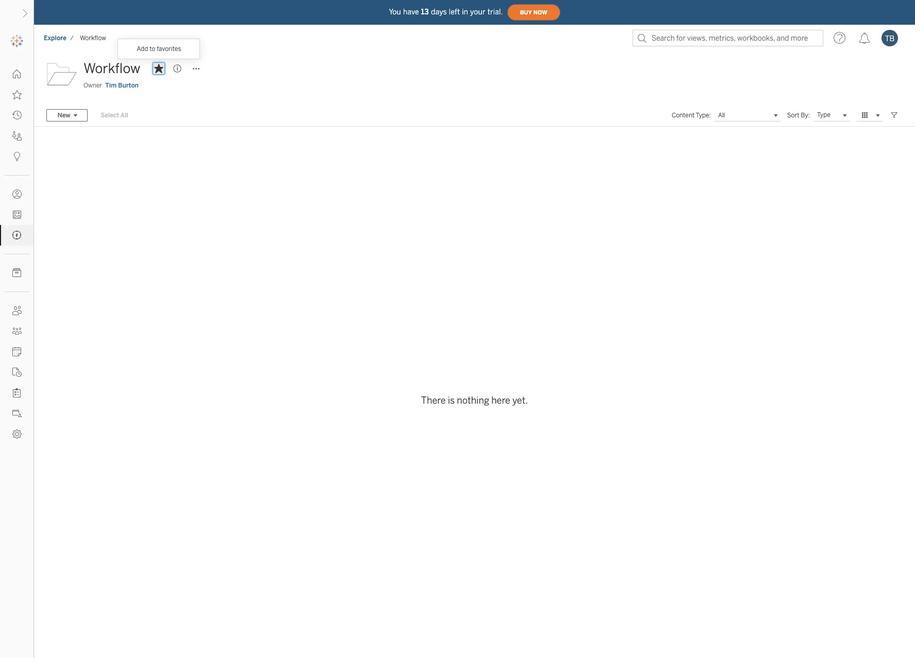 Task type: locate. For each thing, give the bounding box(es) containing it.
recents image
[[12, 111, 22, 120]]

tim
[[105, 82, 117, 89]]

select
[[101, 112, 119, 119]]

/
[[70, 35, 74, 42]]

content type:
[[672, 112, 711, 119]]

is
[[448, 395, 455, 407]]

type button
[[813, 109, 850, 122]]

personal space image
[[12, 190, 22, 199]]

burton
[[118, 82, 139, 89]]

home image
[[12, 70, 22, 79]]

explore
[[44, 35, 67, 42]]

settings image
[[12, 430, 22, 439]]

owner tim burton
[[84, 82, 139, 89]]

workflow element
[[77, 35, 109, 42]]

schedules image
[[12, 348, 22, 357]]

type:
[[696, 112, 711, 119]]

0 horizontal spatial all
[[121, 112, 128, 119]]

buy now
[[520, 9, 547, 16]]

workflow up owner tim burton
[[84, 60, 140, 77]]

1 horizontal spatial all
[[718, 112, 725, 119]]

1 vertical spatial workflow
[[84, 60, 140, 77]]

project image
[[46, 58, 77, 89]]

all button
[[714, 109, 781, 122]]

there
[[421, 395, 446, 407]]

all right select
[[121, 112, 128, 119]]

all right type:
[[718, 112, 725, 119]]

workflow right /
[[80, 35, 106, 42]]

select all
[[101, 112, 128, 119]]

tim burton link
[[105, 81, 139, 90]]

content
[[672, 112, 695, 119]]

nothing
[[457, 395, 489, 407]]

2 all from the left
[[718, 112, 725, 119]]

have
[[403, 7, 419, 16]]

in
[[462, 7, 468, 16]]

favorites image
[[12, 90, 22, 100]]

new
[[57, 112, 70, 119]]

navigation panel element
[[0, 31, 34, 445]]

all inside popup button
[[718, 112, 725, 119]]

explore image
[[12, 231, 22, 240]]

you have 13 days left in your trial.
[[389, 7, 503, 16]]

all
[[121, 112, 128, 119], [718, 112, 725, 119]]

13
[[421, 7, 429, 16]]

Search for views, metrics, workbooks, and more text field
[[633, 30, 823, 46]]

workflow
[[80, 35, 106, 42], [84, 60, 140, 77]]

0 vertical spatial workflow
[[80, 35, 106, 42]]

1 all from the left
[[121, 112, 128, 119]]

external assets image
[[12, 269, 22, 278]]



Task type: describe. For each thing, give the bounding box(es) containing it.
your
[[470, 7, 486, 16]]

here
[[491, 395, 510, 407]]

users image
[[12, 306, 22, 316]]

left
[[449, 7, 460, 16]]

sort by:
[[787, 112, 810, 119]]

shared with me image
[[12, 131, 22, 141]]

new button
[[46, 109, 88, 122]]

by:
[[801, 112, 810, 119]]

groups image
[[12, 327, 22, 336]]

type
[[817, 111, 831, 119]]

trial.
[[488, 7, 503, 16]]

all inside button
[[121, 112, 128, 119]]

collections image
[[12, 210, 22, 220]]

tasks image
[[12, 389, 22, 398]]

sort
[[787, 112, 799, 119]]

explore /
[[44, 35, 74, 42]]

owner
[[84, 82, 102, 89]]

you
[[389, 7, 401, 16]]

select all button
[[94, 109, 135, 122]]

there is nothing here yet.
[[421, 395, 528, 407]]

recommendations image
[[12, 152, 22, 161]]

grid view image
[[861, 111, 870, 120]]

jobs image
[[12, 368, 22, 377]]

explore link
[[43, 34, 67, 42]]

buy
[[520, 9, 532, 16]]

yet.
[[512, 395, 528, 407]]

buy now button
[[507, 4, 560, 21]]

site status image
[[12, 409, 22, 419]]

days
[[431, 7, 447, 16]]

main navigation. press the up and down arrow keys to access links. element
[[0, 64, 34, 445]]

now
[[533, 9, 547, 16]]



Task type: vqa. For each thing, say whether or not it's contained in the screenshot.
the Select All
yes



